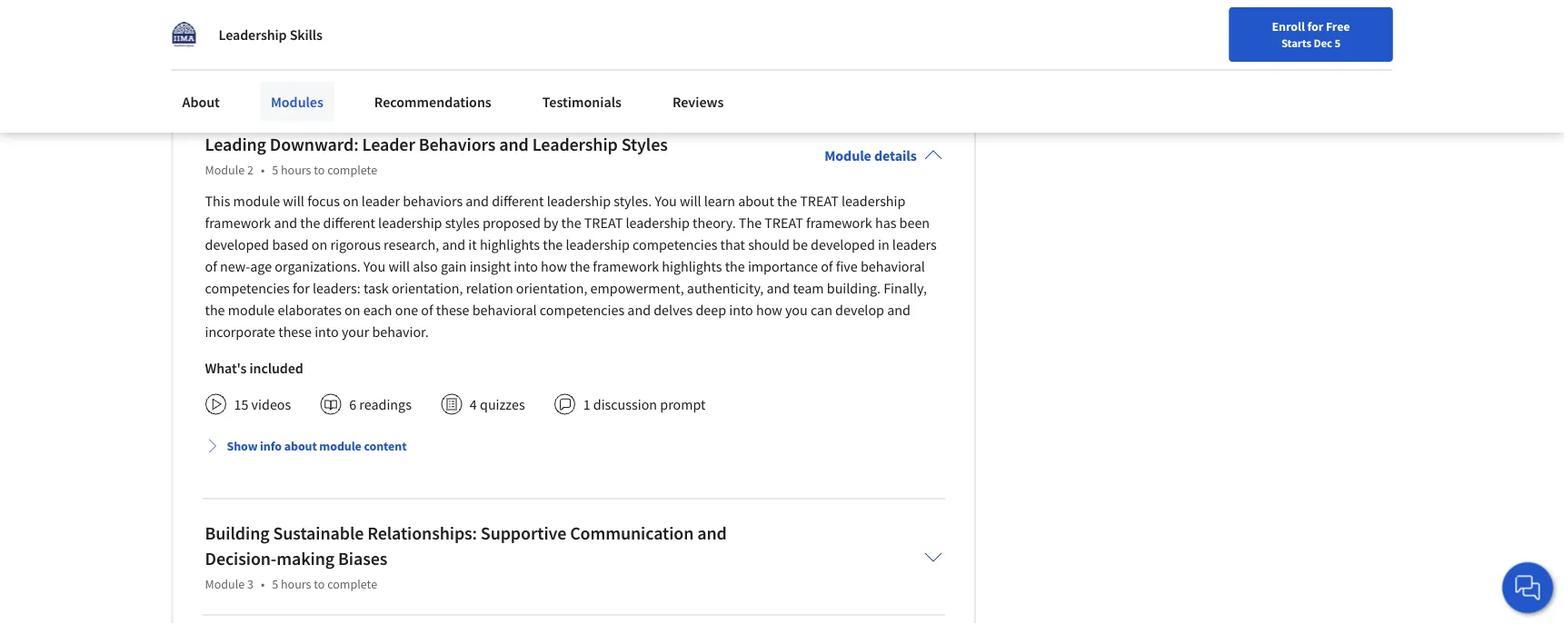 Task type: vqa. For each thing, say whether or not it's contained in the screenshot.
content
yes



Task type: describe. For each thing, give the bounding box(es) containing it.
styles
[[445, 214, 480, 232]]

0 vertical spatial how
[[541, 257, 567, 276]]

info
[[260, 438, 282, 455]]

proposed
[[482, 214, 541, 232]]

leadership inside leading downward: leader behaviors and leadership styles module 2 • 5 hours to complete
[[532, 133, 618, 156]]

it
[[468, 236, 477, 254]]

recommendations link
[[363, 82, 502, 122]]

for inside the enroll for free starts dec 5
[[1307, 18, 1323, 35]]

finally,
[[884, 279, 927, 297]]

1 vertical spatial highlights
[[662, 257, 722, 276]]

and down importance
[[767, 279, 790, 297]]

research,
[[384, 236, 439, 254]]

skills
[[290, 25, 323, 44]]

and down finally, at top
[[887, 301, 911, 319]]

authenticity,
[[687, 279, 764, 297]]

2 vertical spatial on
[[345, 301, 360, 319]]

5 inside building sustainable relationships: supportive communication and decision-making biases module 3 • 5 hours to complete
[[272, 576, 278, 593]]

to inside building sustainable relationships: supportive communication and decision-making biases module 3 • 5 hours to complete
[[314, 576, 325, 593]]

3
[[247, 576, 254, 593]]

0 horizontal spatial of
[[205, 257, 217, 276]]

about link
[[171, 82, 231, 122]]

hours inside building sustainable relationships: supportive communication and decision-making biases module 3 • 5 hours to complete
[[281, 576, 311, 593]]

testimonials
[[542, 93, 622, 111]]

treat up the be
[[800, 192, 839, 210]]

behaviors
[[403, 192, 463, 210]]

develop
[[835, 301, 884, 319]]

1 horizontal spatial different
[[492, 192, 544, 210]]

0 horizontal spatial these
[[278, 323, 312, 341]]

starts
[[1281, 35, 1312, 50]]

building
[[205, 522, 270, 545]]

and left it on the top
[[442, 236, 466, 254]]

quizzes
[[480, 396, 525, 414]]

learn
[[704, 192, 735, 210]]

can
[[811, 301, 832, 319]]

2 developed from the left
[[811, 236, 875, 254]]

gain
[[441, 257, 467, 276]]

• inside building sustainable relationships: supportive communication and decision-making biases module 3 • 5 hours to complete
[[261, 576, 265, 593]]

building sustainable relationships: supportive communication and decision-making biases module 3 • 5 hours to complete
[[205, 522, 727, 593]]

communication
[[570, 522, 694, 545]]

and down empowerment, in the left top of the page
[[627, 301, 651, 319]]

styles.
[[614, 192, 652, 210]]

insight
[[470, 257, 511, 276]]

0 horizontal spatial behavioral
[[472, 301, 537, 319]]

content
[[364, 438, 407, 455]]

also
[[413, 257, 438, 276]]

in
[[878, 236, 889, 254]]

testimonials link
[[531, 82, 633, 122]]

leading
[[205, 133, 266, 156]]

complete inside building sustainable relationships: supportive communication and decision-making biases module 3 • 5 hours to complete
[[327, 576, 377, 593]]

show notifications image
[[1319, 23, 1341, 45]]

importance
[[748, 257, 818, 276]]

4 quizzes
[[470, 396, 525, 414]]

what's
[[205, 359, 247, 377]]

1 horizontal spatial 1 discussion prompt
[[583, 396, 706, 414]]

one
[[395, 301, 418, 319]]

five
[[836, 257, 858, 276]]

styles
[[621, 133, 668, 156]]

2
[[247, 162, 254, 178]]

supportive
[[481, 522, 566, 545]]

has
[[875, 214, 897, 232]]

making
[[276, 548, 335, 571]]

videos
[[251, 396, 291, 414]]

behavior.
[[372, 323, 429, 341]]

iima - iim ahmedabad image
[[171, 22, 197, 47]]

be
[[793, 236, 808, 254]]

module inside leading downward: leader behaviors and leadership styles module 2 • 5 hours to complete
[[205, 162, 245, 178]]

this module will focus on leader behaviors and different leadership styles. you will learn about the treat leadership framework and the different leadership styles proposed by the treat leadership theory. the treat framework has been developed based on rigorous research, and it highlights the leadership competencies that should be developed in leaders of new-age organizations. you will also gain insight into how the framework highlights the importance of five behavioral competencies for leaders: task orientation, relation orientation, empowerment, authenticity, and team building. finally, the module elaborates on each one of these behavioral competencies and delves deep into how you can develop and incorporate these into your behavior.
[[205, 192, 937, 341]]

module inside dropdown button
[[319, 438, 362, 455]]

delves
[[654, 301, 693, 319]]

decision-
[[205, 548, 276, 571]]

15 videos
[[234, 396, 291, 414]]

2 orientation, from the left
[[516, 279, 587, 297]]

0 horizontal spatial 1
[[234, 14, 241, 32]]

1 horizontal spatial into
[[514, 257, 538, 276]]

show
[[227, 438, 258, 455]]

1 developed from the left
[[205, 236, 269, 254]]

reviews
[[673, 93, 724, 111]]

focus
[[307, 192, 340, 210]]

about
[[182, 93, 220, 111]]

leadership skills
[[219, 25, 323, 44]]

0 horizontal spatial different
[[323, 214, 375, 232]]

module inside building sustainable relationships: supportive communication and decision-making biases module 3 • 5 hours to complete
[[205, 576, 245, 593]]

hours inside leading downward: leader behaviors and leadership styles module 2 • 5 hours to complete
[[281, 162, 311, 178]]

modules link
[[260, 82, 334, 122]]

your
[[342, 323, 369, 341]]

module details
[[825, 147, 917, 165]]

incorporate
[[205, 323, 275, 341]]

2 horizontal spatial will
[[680, 192, 701, 210]]

2 horizontal spatial framework
[[806, 214, 872, 232]]

based
[[272, 236, 309, 254]]

leader
[[362, 133, 415, 156]]

chat with us image
[[1513, 574, 1542, 603]]

included
[[249, 359, 303, 377]]

treat up should
[[765, 214, 803, 232]]

age
[[250, 257, 272, 276]]

by
[[544, 214, 558, 232]]

• inside leading downward: leader behaviors and leadership styles module 2 • 5 hours to complete
[[261, 162, 265, 178]]

0 vertical spatial on
[[343, 192, 359, 210]]

0 vertical spatial highlights
[[480, 236, 540, 254]]

enroll for free starts dec 5
[[1272, 18, 1350, 50]]

to inside leading downward: leader behaviors and leadership styles module 2 • 5 hours to complete
[[314, 162, 325, 178]]

1 vertical spatial prompt
[[660, 396, 706, 414]]

english button
[[1183, 0, 1292, 59]]

1 orientation, from the left
[[392, 279, 463, 297]]

what's included
[[205, 359, 303, 377]]



Task type: locate. For each thing, give the bounding box(es) containing it.
0 horizontal spatial will
[[283, 192, 304, 210]]

reviews link
[[662, 82, 735, 122]]

complete
[[327, 162, 377, 178], [327, 576, 377, 593]]

leader
[[362, 192, 400, 210]]

module down 6 in the bottom of the page
[[319, 438, 362, 455]]

0 horizontal spatial leadership
[[219, 25, 287, 44]]

complete up 'leader'
[[327, 162, 377, 178]]

0 vertical spatial 1
[[234, 14, 241, 32]]

None search field
[[259, 11, 695, 48]]

hours down making at left bottom
[[281, 576, 311, 593]]

and right communication
[[697, 522, 727, 545]]

developed
[[205, 236, 269, 254], [811, 236, 875, 254]]

0 vertical spatial 1 discussion prompt
[[234, 14, 358, 32]]

into down the authenticity,
[[729, 301, 753, 319]]

and inside building sustainable relationships: supportive communication and decision-making biases module 3 • 5 hours to complete
[[697, 522, 727, 545]]

0 vertical spatial these
[[436, 301, 469, 319]]

0 horizontal spatial into
[[315, 323, 339, 341]]

developed up five in the right top of the page
[[811, 236, 875, 254]]

building.
[[827, 279, 881, 297]]

on up 'organizations.'
[[312, 236, 327, 254]]

each
[[363, 301, 392, 319]]

1 vertical spatial discussion
[[593, 396, 657, 414]]

developed up "new-"
[[205, 236, 269, 254]]

• right 2
[[261, 162, 265, 178]]

1 hours from the top
[[281, 162, 311, 178]]

and right behaviors
[[499, 133, 529, 156]]

0 vertical spatial leadership
[[219, 25, 287, 44]]

the
[[739, 214, 762, 232]]

2 complete from the top
[[327, 576, 377, 593]]

1 vertical spatial into
[[729, 301, 753, 319]]

details
[[874, 147, 917, 165]]

2 horizontal spatial into
[[729, 301, 753, 319]]

hours down downward:
[[281, 162, 311, 178]]

0 horizontal spatial highlights
[[480, 236, 540, 254]]

0 vertical spatial module
[[233, 192, 280, 210]]

highlights
[[480, 236, 540, 254], [662, 257, 722, 276]]

readings
[[359, 396, 412, 414]]

organizations.
[[275, 257, 361, 276]]

module down 2
[[233, 192, 280, 210]]

1 to from the top
[[314, 162, 325, 178]]

for inside this module will focus on leader behaviors and different leadership styles. you will learn about the treat leadership framework and the different leadership styles proposed by the treat leadership theory. the treat framework has been developed based on rigorous research, and it highlights the leadership competencies that should be developed in leaders of new-age organizations. you will also gain insight into how the framework highlights the importance of five behavioral competencies for leaders: task orientation, relation orientation, empowerment, authenticity, and team building. finally, the module elaborates on each one of these behavioral competencies and delves deep into how you can develop and incorporate these into your behavior.
[[293, 279, 310, 297]]

these down relation
[[436, 301, 469, 319]]

6 readings
[[349, 396, 412, 414]]

behaviors
[[419, 133, 496, 156]]

1 horizontal spatial 1
[[583, 396, 590, 414]]

15
[[234, 396, 248, 414]]

for up dec
[[1307, 18, 1323, 35]]

1 horizontal spatial of
[[421, 301, 433, 319]]

free
[[1326, 18, 1350, 35]]

you
[[655, 192, 677, 210], [363, 257, 386, 276]]

0 vertical spatial competencies
[[633, 236, 717, 254]]

1 discussion prompt
[[234, 14, 358, 32], [583, 396, 706, 414]]

behavioral down relation
[[472, 301, 537, 319]]

0 horizontal spatial for
[[293, 279, 310, 297]]

0 vertical spatial complete
[[327, 162, 377, 178]]

0 vertical spatial different
[[492, 192, 544, 210]]

1 horizontal spatial behavioral
[[861, 257, 925, 276]]

1 horizontal spatial you
[[655, 192, 677, 210]]

module up incorporate
[[228, 301, 275, 319]]

1 vertical spatial on
[[312, 236, 327, 254]]

been
[[899, 214, 930, 232]]

0 horizontal spatial framework
[[205, 214, 271, 232]]

orientation, right relation
[[516, 279, 587, 297]]

task
[[364, 279, 389, 297]]

orientation,
[[392, 279, 463, 297], [516, 279, 587, 297]]

2 to from the top
[[314, 576, 325, 593]]

module left details
[[825, 147, 871, 165]]

1 vertical spatial how
[[756, 301, 782, 319]]

this
[[205, 192, 230, 210]]

5 inside leading downward: leader behaviors and leadership styles module 2 • 5 hours to complete
[[272, 162, 278, 178]]

2 vertical spatial 5
[[272, 576, 278, 593]]

elaborates
[[278, 301, 342, 319]]

0 horizontal spatial discussion
[[244, 14, 309, 32]]

1 horizontal spatial orientation,
[[516, 279, 587, 297]]

1 horizontal spatial about
[[738, 192, 774, 210]]

english
[[1215, 20, 1260, 39]]

0 vertical spatial prompt
[[312, 14, 358, 32]]

0 horizontal spatial you
[[363, 257, 386, 276]]

5 right 3
[[272, 576, 278, 593]]

on
[[343, 192, 359, 210], [312, 236, 327, 254], [345, 301, 360, 319]]

2 horizontal spatial of
[[821, 257, 833, 276]]

highlights up the authenticity,
[[662, 257, 722, 276]]

on up your
[[345, 301, 360, 319]]

1 • from the top
[[261, 162, 265, 178]]

how down by
[[541, 257, 567, 276]]

how
[[541, 257, 567, 276], [756, 301, 782, 319]]

5 right dec
[[1335, 35, 1341, 50]]

deep
[[696, 301, 726, 319]]

1 horizontal spatial framework
[[593, 257, 659, 276]]

0 horizontal spatial about
[[284, 438, 317, 455]]

1
[[234, 14, 241, 32], [583, 396, 590, 414]]

and up based
[[274, 214, 297, 232]]

complete inside leading downward: leader behaviors and leadership styles module 2 • 5 hours to complete
[[327, 162, 377, 178]]

you right styles.
[[655, 192, 677, 210]]

0 vertical spatial hours
[[281, 162, 311, 178]]

0 vertical spatial 5
[[1335, 35, 1341, 50]]

different up the proposed
[[492, 192, 544, 210]]

modules
[[271, 93, 323, 111]]

0 vertical spatial to
[[314, 162, 325, 178]]

rigorous
[[330, 236, 381, 254]]

0 vertical spatial for
[[1307, 18, 1323, 35]]

competencies
[[633, 236, 717, 254], [205, 279, 290, 297], [540, 301, 625, 319]]

framework up five in the right top of the page
[[806, 214, 872, 232]]

1 vertical spatial leadership
[[532, 133, 618, 156]]

0 vertical spatial •
[[261, 162, 265, 178]]

should
[[748, 236, 790, 254]]

about inside show info about module content dropdown button
[[284, 438, 317, 455]]

1 vertical spatial complete
[[327, 576, 377, 593]]

new-
[[220, 257, 250, 276]]

1 vertical spatial 5
[[272, 162, 278, 178]]

0 vertical spatial discussion
[[244, 14, 309, 32]]

these
[[436, 301, 469, 319], [278, 323, 312, 341]]

1 right quizzes
[[583, 396, 590, 414]]

competencies down empowerment, in the left top of the page
[[540, 301, 625, 319]]

recommendations
[[374, 93, 491, 111]]

about
[[738, 192, 774, 210], [284, 438, 317, 455]]

sustainable
[[273, 522, 364, 545]]

competencies down theory.
[[633, 236, 717, 254]]

relationships:
[[367, 522, 477, 545]]

1 vertical spatial module
[[228, 301, 275, 319]]

competencies down "new-"
[[205, 279, 290, 297]]

on right focus
[[343, 192, 359, 210]]

1 vertical spatial about
[[284, 438, 317, 455]]

leadership down testimonials at the left top
[[532, 133, 618, 156]]

1 horizontal spatial how
[[756, 301, 782, 319]]

2 hours from the top
[[281, 576, 311, 593]]

show info about module content
[[227, 438, 407, 455]]

relation
[[466, 279, 513, 297]]

1 horizontal spatial competencies
[[540, 301, 625, 319]]

1 vertical spatial competencies
[[205, 279, 290, 297]]

behavioral down in
[[861, 257, 925, 276]]

1 horizontal spatial leadership
[[532, 133, 618, 156]]

will
[[283, 192, 304, 210], [680, 192, 701, 210], [388, 257, 410, 276]]

1 vertical spatial 1
[[583, 396, 590, 414]]

1 vertical spatial •
[[261, 576, 265, 593]]

leading downward: leader behaviors and leadership styles module 2 • 5 hours to complete
[[205, 133, 668, 178]]

of left "new-"
[[205, 257, 217, 276]]

1 horizontal spatial these
[[436, 301, 469, 319]]

will left learn
[[680, 192, 701, 210]]

0 horizontal spatial 1 discussion prompt
[[234, 14, 358, 32]]

will left focus
[[283, 192, 304, 210]]

different up rigorous
[[323, 214, 375, 232]]

2 horizontal spatial competencies
[[633, 236, 717, 254]]

2 vertical spatial module
[[319, 438, 362, 455]]

enroll
[[1272, 18, 1305, 35]]

you up task
[[363, 257, 386, 276]]

•
[[261, 162, 265, 178], [261, 576, 265, 593]]

team
[[793, 279, 824, 297]]

leaders
[[892, 236, 937, 254]]

empowerment,
[[590, 279, 684, 297]]

1 vertical spatial behavioral
[[472, 301, 537, 319]]

these down elaborates
[[278, 323, 312, 341]]

0 vertical spatial behavioral
[[861, 257, 925, 276]]

module left 3
[[205, 576, 245, 593]]

complete down biases
[[327, 576, 377, 593]]

how left you in the right of the page
[[756, 301, 782, 319]]

about right info
[[284, 438, 317, 455]]

0 vertical spatial you
[[655, 192, 677, 210]]

1 right iima - iim ahmedabad icon
[[234, 14, 241, 32]]

1 vertical spatial to
[[314, 576, 325, 593]]

and inside leading downward: leader behaviors and leadership styles module 2 • 5 hours to complete
[[499, 133, 529, 156]]

2 vertical spatial competencies
[[540, 301, 625, 319]]

to
[[314, 162, 325, 178], [314, 576, 325, 593]]

into down elaborates
[[315, 323, 339, 341]]

module
[[825, 147, 871, 165], [205, 162, 245, 178], [205, 576, 245, 593]]

1 vertical spatial different
[[323, 214, 375, 232]]

0 vertical spatial about
[[738, 192, 774, 210]]

theory.
[[693, 214, 736, 232]]

1 horizontal spatial discussion
[[593, 396, 657, 414]]

1 vertical spatial hours
[[281, 576, 311, 593]]

1 vertical spatial these
[[278, 323, 312, 341]]

1 vertical spatial you
[[363, 257, 386, 276]]

the
[[777, 192, 797, 210], [300, 214, 320, 232], [561, 214, 581, 232], [543, 236, 563, 254], [570, 257, 590, 276], [725, 257, 745, 276], [205, 301, 225, 319]]

leadership
[[219, 25, 287, 44], [532, 133, 618, 156]]

framework up empowerment, in the left top of the page
[[593, 257, 659, 276]]

and up styles
[[466, 192, 489, 210]]

0 horizontal spatial orientation,
[[392, 279, 463, 297]]

2 • from the top
[[261, 576, 265, 593]]

downward:
[[270, 133, 359, 156]]

0 horizontal spatial how
[[541, 257, 567, 276]]

to down making at left bottom
[[314, 576, 325, 593]]

1 horizontal spatial for
[[1307, 18, 1323, 35]]

2 vertical spatial into
[[315, 323, 339, 341]]

for up elaborates
[[293, 279, 310, 297]]

and
[[499, 133, 529, 156], [466, 192, 489, 210], [274, 214, 297, 232], [442, 236, 466, 254], [767, 279, 790, 297], [627, 301, 651, 319], [887, 301, 911, 319], [697, 522, 727, 545]]

1 complete from the top
[[327, 162, 377, 178]]

about inside this module will focus on leader behaviors and different leadership styles. you will learn about the treat leadership framework and the different leadership styles proposed by the treat leadership theory. the treat framework has been developed based on rigorous research, and it highlights the leadership competencies that should be developed in leaders of new-age organizations. you will also gain insight into how the framework highlights the importance of five behavioral competencies for leaders: task orientation, relation orientation, empowerment, authenticity, and team building. finally, the module elaborates on each one of these behavioral competencies and delves deep into how you can develop and incorporate these into your behavior.
[[738, 192, 774, 210]]

1 horizontal spatial will
[[388, 257, 410, 276]]

of left five in the right top of the page
[[821, 257, 833, 276]]

5 right 2
[[272, 162, 278, 178]]

6
[[349, 396, 356, 414]]

0 horizontal spatial competencies
[[205, 279, 290, 297]]

orientation, down also
[[392, 279, 463, 297]]

0 vertical spatial into
[[514, 257, 538, 276]]

to down downward:
[[314, 162, 325, 178]]

• right 3
[[261, 576, 265, 593]]

1 horizontal spatial highlights
[[662, 257, 722, 276]]

0 horizontal spatial developed
[[205, 236, 269, 254]]

of right one
[[421, 301, 433, 319]]

different
[[492, 192, 544, 210], [323, 214, 375, 232]]

highlights down the proposed
[[480, 236, 540, 254]]

4
[[470, 396, 477, 414]]

discussion
[[244, 14, 309, 32], [593, 396, 657, 414]]

about up the
[[738, 192, 774, 210]]

hours
[[281, 162, 311, 178], [281, 576, 311, 593]]

framework down this
[[205, 214, 271, 232]]

1 horizontal spatial developed
[[811, 236, 875, 254]]

0 horizontal spatial prompt
[[312, 14, 358, 32]]

leadership left the skills
[[219, 25, 287, 44]]

5 inside the enroll for free starts dec 5
[[1335, 35, 1341, 50]]

1 vertical spatial for
[[293, 279, 310, 297]]

module
[[233, 192, 280, 210], [228, 301, 275, 319], [319, 438, 362, 455]]

will down research,
[[388, 257, 410, 276]]

into right insight
[[514, 257, 538, 276]]

dec
[[1314, 35, 1332, 50]]

treat down styles.
[[584, 214, 623, 232]]

show info about module content button
[[198, 430, 414, 463]]

1 vertical spatial 1 discussion prompt
[[583, 396, 706, 414]]

1 horizontal spatial prompt
[[660, 396, 706, 414]]

you
[[785, 301, 808, 319]]

of
[[205, 257, 217, 276], [821, 257, 833, 276], [421, 301, 433, 319]]

module left 2
[[205, 162, 245, 178]]

biases
[[338, 548, 387, 571]]

leaders:
[[313, 279, 361, 297]]



